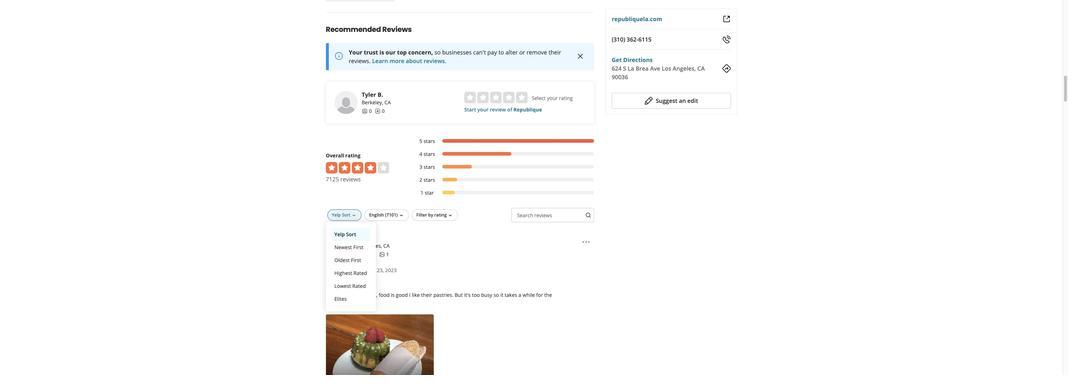 Task type: locate. For each thing, give the bounding box(es) containing it.
1 vertical spatial rated
[[352, 283, 366, 290]]

lowest rated
[[334, 283, 366, 290]]

yelp up yelp sort button
[[332, 212, 341, 218]]

rated inside highest rated "button"
[[354, 270, 367, 277]]

food down "this"
[[326, 299, 337, 306]]

24 external link v2 image
[[722, 15, 731, 23]]

friends element down berkeley,
[[362, 108, 372, 115]]

16 chevron down v2 image
[[351, 213, 357, 219], [447, 213, 453, 219]]

0 vertical spatial yelp sort
[[332, 212, 350, 218]]

it's
[[464, 292, 471, 299]]

food left good
[[379, 292, 390, 299]]

1 stars from the top
[[424, 138, 435, 145]]

first down srsr
[[353, 244, 363, 251]]

stars right 4
[[424, 151, 435, 158]]

None radio
[[464, 92, 476, 103], [477, 92, 489, 103], [490, 92, 502, 103], [516, 92, 527, 103], [464, 92, 476, 103], [477, 92, 489, 103], [490, 92, 502, 103], [516, 92, 527, 103]]

reviews for 7125 reviews
[[340, 176, 361, 184]]

1 horizontal spatial angeles,
[[673, 65, 696, 73]]

0 horizontal spatial los
[[353, 243, 361, 250]]

0 vertical spatial their
[[549, 48, 561, 56]]

0 horizontal spatial your
[[477, 106, 488, 113]]

to inside so businesses can't pay to alter or remove their reviews.
[[499, 48, 504, 56]]

0 horizontal spatial rating
[[345, 152, 361, 159]]

0 down newest first
[[360, 251, 363, 258]]

0 right 16 review v2 "image"
[[382, 108, 385, 115]]

to right pay
[[499, 48, 504, 56]]

ca left 24 directions v2 icon
[[697, 65, 705, 73]]

0 vertical spatial angeles,
[[673, 65, 696, 73]]

2 16 chevron down v2 image from the left
[[447, 213, 453, 219]]

angeles, right ave
[[673, 65, 696, 73]]

good
[[396, 292, 408, 299]]

4
[[419, 151, 422, 158]]

elites
[[334, 296, 347, 303]]

0 horizontal spatial angeles,
[[362, 243, 382, 250]]

5
[[419, 138, 422, 145]]

0 horizontal spatial so
[[434, 48, 441, 56]]

yelp sort button
[[327, 210, 362, 221]]

english (7101) button
[[365, 210, 409, 221]]

first down newest first button on the left bottom of page
[[351, 257, 361, 264]]

get
[[612, 56, 622, 64]]

2 vertical spatial rating
[[434, 212, 447, 218]]

rated up beautiful,
[[352, 283, 366, 290]]

stars
[[424, 138, 435, 145], [424, 151, 435, 158], [424, 164, 435, 171], [424, 177, 435, 184]]

get directions 624 s la brea ave los angeles, ca 90036
[[612, 56, 705, 81]]

0 right 16 friends v2 icon
[[369, 108, 372, 115]]

their right remove
[[549, 48, 561, 56]]

1 vertical spatial los
[[353, 243, 361, 250]]

4 star rating image for oct 23, 2023
[[326, 267, 365, 274]]

their inside so businesses can't pay to alter or remove their reviews.
[[549, 48, 561, 56]]

ca up photos element
[[383, 243, 390, 250]]

info alert
[[326, 43, 594, 70]]

suggest
[[656, 97, 677, 105]]

2 horizontal spatial rating
[[559, 95, 573, 102]]

so businesses can't pay to alter or remove their reviews.
[[349, 48, 561, 65]]

4 star rating image down oldest first
[[326, 267, 365, 274]]

close image
[[576, 52, 585, 61]]

a
[[518, 292, 521, 299]]

friends element down newest first
[[353, 251, 363, 259]]

1 horizontal spatial reviews.
[[424, 57, 447, 65]]

los right ave
[[662, 65, 671, 73]]

yelp sort inside button
[[334, 231, 356, 238]]

ca inside tyler b. berkeley, ca
[[384, 99, 391, 106]]

filter
[[416, 212, 427, 218]]

2 reviews. from the left
[[424, 57, 447, 65]]

your
[[547, 95, 558, 102], [477, 106, 488, 113]]

but
[[455, 292, 463, 299]]

yelp inside popup button
[[332, 212, 341, 218]]

yelp sort up yelp sort button
[[332, 212, 350, 218]]

0 vertical spatial food
[[379, 292, 390, 299]]

1 vertical spatial their
[[421, 292, 432, 299]]

1 vertical spatial to
[[338, 299, 343, 306]]

(7101)
[[385, 212, 398, 218]]

is left good
[[391, 292, 395, 299]]

recommended reviews
[[326, 24, 412, 34]]

1 vertical spatial angeles,
[[362, 243, 382, 250]]

can't
[[473, 48, 486, 56]]

rated inside lowest rated button
[[352, 283, 366, 290]]

rated left oct in the left bottom of the page
[[354, 270, 367, 277]]

1 horizontal spatial so
[[494, 292, 499, 299]]

1 4 star rating image from the top
[[326, 162, 389, 174]]

los inside the get directions 624 s la brea ave los angeles, ca 90036
[[662, 65, 671, 73]]

rating right the by
[[434, 212, 447, 218]]

yelp sort inside popup button
[[332, 212, 350, 218]]

lowest
[[334, 283, 351, 290]]

0 vertical spatial to
[[499, 48, 504, 56]]

your right start on the top left of the page
[[477, 106, 488, 113]]

24 directions v2 image
[[722, 64, 731, 73]]

filter by rating
[[416, 212, 447, 218]]

1 horizontal spatial reviews
[[534, 212, 552, 219]]

0 horizontal spatial reviews
[[340, 176, 361, 184]]

4 stars from the top
[[424, 177, 435, 184]]

0 vertical spatial 4 star rating image
[[326, 162, 389, 174]]

4 star rating image
[[326, 162, 389, 174], [326, 267, 365, 274]]

1 horizontal spatial los
[[662, 65, 671, 73]]

0 horizontal spatial is
[[350, 292, 354, 299]]

1 vertical spatial 4 star rating image
[[326, 267, 365, 274]]

0 vertical spatial yelp
[[332, 212, 341, 218]]

sort for yelp sort button
[[346, 231, 356, 238]]

sort
[[342, 212, 350, 218], [346, 231, 356, 238]]

edit
[[687, 97, 698, 105]]

oldest first
[[334, 257, 361, 264]]

los down srsr
[[353, 243, 361, 250]]

5 stars
[[419, 138, 435, 145]]

1 horizontal spatial their
[[549, 48, 561, 56]]

select
[[532, 95, 546, 102]]

is left the our
[[380, 48, 384, 56]]

select your rating
[[532, 95, 573, 102]]

lowest rated button
[[332, 280, 370, 293]]

stars right the 3
[[424, 164, 435, 171]]

out.
[[358, 299, 368, 306]]

oldest
[[334, 257, 350, 264]]

stars right the 2
[[424, 177, 435, 184]]

rating inside popup button
[[434, 212, 447, 218]]

friends element for srsr r.
[[353, 251, 363, 259]]

directions
[[623, 56, 653, 64]]

362-
[[627, 36, 638, 43]]

2 vertical spatial ca
[[383, 243, 390, 250]]

0 horizontal spatial food
[[326, 299, 337, 306]]

2 stars from the top
[[424, 151, 435, 158]]

so
[[434, 48, 441, 56], [494, 292, 499, 299]]

0 vertical spatial rated
[[354, 270, 367, 277]]

reviews
[[382, 24, 412, 34]]

23,
[[377, 267, 384, 274]]

1 vertical spatial first
[[351, 257, 361, 264]]

stars right the 5
[[424, 138, 435, 145]]

first inside button
[[353, 244, 363, 251]]

1 horizontal spatial is
[[380, 48, 384, 56]]

sort inside popup button
[[342, 212, 350, 218]]

srsr r. los angeles, ca
[[353, 235, 390, 250]]

90036
[[612, 73, 628, 81]]

1 vertical spatial ca
[[384, 99, 391, 106]]

1 left photo
[[333, 279, 335, 285]]

to
[[499, 48, 504, 56], [338, 299, 343, 306]]

16 chevron down v2 image for filter by rating
[[447, 213, 453, 219]]

ca
[[697, 65, 705, 73], [384, 99, 391, 106], [383, 243, 390, 250]]

reviews right search
[[534, 212, 552, 219]]

tyler
[[362, 91, 376, 99]]

0 vertical spatial reviews
[[340, 176, 361, 184]]

reviews. down concern,
[[424, 57, 447, 65]]

is inside info alert
[[380, 48, 384, 56]]

learn
[[372, 57, 388, 65]]

our
[[386, 48, 396, 56]]

stars for 3 stars
[[424, 164, 435, 171]]

  text field
[[511, 208, 594, 223]]

yelp sort up the newest
[[334, 231, 356, 238]]

1 horizontal spatial your
[[547, 95, 558, 102]]

0 vertical spatial first
[[353, 244, 363, 251]]

your for start
[[477, 106, 488, 113]]

an
[[679, 97, 686, 105]]

first inside button
[[351, 257, 361, 264]]

16 photos v2 image
[[379, 252, 385, 258]]

ca inside srsr r. los angeles, ca
[[383, 243, 390, 250]]

is up "come"
[[350, 292, 354, 299]]

rated for lowest rated
[[352, 283, 366, 290]]

more
[[390, 57, 404, 65]]

1 vertical spatial sort
[[346, 231, 356, 238]]

1 right 16 photos v2
[[386, 251, 389, 258]]

angeles, down 'r.' at the bottom left
[[362, 243, 382, 250]]

menu image
[[582, 238, 590, 247]]

ca up reviews element
[[384, 99, 391, 106]]

(no rating) image
[[464, 92, 527, 103]]

2023
[[385, 267, 397, 274]]

friends element
[[362, 108, 372, 115], [353, 251, 363, 259]]

first
[[353, 244, 363, 251], [351, 257, 361, 264]]

0 horizontal spatial 0
[[360, 251, 363, 258]]

16 chevron down v2 image right filter by rating
[[447, 213, 453, 219]]

0 vertical spatial sort
[[342, 212, 350, 218]]

stars inside 'filter reviews by 2 stars rating' 'element'
[[424, 177, 435, 184]]

their right like
[[421, 292, 432, 299]]

0 for 16 friends v2 icon
[[369, 108, 372, 115]]

like
[[412, 292, 420, 299]]

stars inside filter reviews by 5 stars rating element
[[424, 138, 435, 145]]

stars for 4 stars
[[424, 151, 435, 158]]

0 vertical spatial so
[[434, 48, 441, 56]]

1 16 chevron down v2 image from the left
[[351, 213, 357, 219]]

filter reviews by 3 stars rating element
[[412, 164, 594, 171]]

yelp sort
[[332, 212, 350, 218], [334, 231, 356, 238]]

rating right "overall"
[[345, 152, 361, 159]]

0 horizontal spatial their
[[421, 292, 432, 299]]

search image
[[585, 213, 591, 218]]

3 stars
[[419, 164, 435, 171]]

reviews. down your at top
[[349, 57, 371, 65]]

1 horizontal spatial 0
[[369, 108, 372, 115]]

0 vertical spatial ca
[[697, 65, 705, 73]]

to down the place
[[338, 299, 343, 306]]

their
[[549, 48, 561, 56], [421, 292, 432, 299]]

sort for yelp sort popup button on the bottom left of page
[[342, 212, 350, 218]]

stars inside the filter reviews by 4 stars rating element
[[424, 151, 435, 158]]

16 chevron down v2 image inside filter by rating popup button
[[447, 213, 453, 219]]

1 vertical spatial so
[[494, 292, 499, 299]]

16 chevron down v2 image inside yelp sort popup button
[[351, 213, 357, 219]]

food
[[379, 292, 390, 299], [326, 299, 337, 306]]

0 vertical spatial friends element
[[362, 108, 372, 115]]

so left it at the left of page
[[494, 292, 499, 299]]

0 vertical spatial rating
[[559, 95, 573, 102]]

reviews right 7125
[[340, 176, 361, 184]]

sort up yelp sort button
[[342, 212, 350, 218]]

is
[[380, 48, 384, 56], [350, 292, 354, 299], [391, 292, 395, 299]]

sort up newest first button on the left bottom of page
[[346, 231, 356, 238]]

beautiful,
[[355, 292, 377, 299]]

2 4 star rating image from the top
[[326, 267, 365, 274]]

los
[[662, 65, 671, 73], [353, 243, 361, 250]]

yelp inside button
[[334, 231, 345, 238]]

reviews for search reviews
[[534, 212, 552, 219]]

trust
[[364, 48, 378, 56]]

photo of tyler b. image
[[334, 91, 357, 114]]

la
[[628, 65, 634, 73]]

photo of srsr r. image
[[326, 235, 349, 258]]

4 star rating image for 7125 reviews
[[326, 162, 389, 174]]

0 inside reviews element
[[382, 108, 385, 115]]

1 left 16 photos v2
[[373, 251, 376, 258]]

for
[[536, 292, 543, 299]]

4 star rating image up 7125 reviews
[[326, 162, 389, 174]]

7125 reviews
[[326, 176, 361, 184]]

filter reviews by 2 stars rating element
[[412, 177, 594, 184]]

0 horizontal spatial 16 chevron down v2 image
[[351, 213, 357, 219]]

3 stars from the top
[[424, 164, 435, 171]]

None radio
[[503, 92, 515, 103]]

stars for 2 stars
[[424, 177, 435, 184]]

1 vertical spatial friends element
[[353, 251, 363, 259]]

2 horizontal spatial is
[[391, 292, 395, 299]]

1 horizontal spatial to
[[499, 48, 504, 56]]

sort inside button
[[346, 231, 356, 238]]

yelp up the newest
[[334, 231, 345, 238]]

0 horizontal spatial to
[[338, 299, 343, 306]]

1 reviews. from the left
[[349, 57, 371, 65]]

your right select
[[547, 95, 558, 102]]

so right concern,
[[434, 48, 441, 56]]

stars inside filter reviews by 3 stars rating element
[[424, 164, 435, 171]]

tyler b. berkeley, ca
[[362, 91, 391, 106]]

rating right select
[[559, 95, 573, 102]]

1 vertical spatial reviews
[[534, 212, 552, 219]]

1 vertical spatial your
[[477, 106, 488, 113]]

to inside this place is beautiful, food is good i like their pastries. but it's too busy so it takes a while for the food to come out.
[[338, 299, 343, 306]]

filter reviews by 4 stars rating element
[[412, 151, 594, 158]]

1 vertical spatial yelp sort
[[334, 231, 356, 238]]

7125
[[326, 176, 339, 184]]

2 horizontal spatial 0
[[382, 108, 385, 115]]

place
[[337, 292, 349, 299]]

0 vertical spatial los
[[662, 65, 671, 73]]

0 vertical spatial your
[[547, 95, 558, 102]]

16 chevron down v2 image up yelp sort button
[[351, 213, 357, 219]]

1 vertical spatial yelp
[[334, 231, 345, 238]]

1 horizontal spatial 16 chevron down v2 image
[[447, 213, 453, 219]]

16 review v2 image
[[375, 108, 380, 114]]

1 horizontal spatial rating
[[434, 212, 447, 218]]

0 horizontal spatial reviews.
[[349, 57, 371, 65]]

(310) 362-6115
[[612, 36, 652, 43]]

rating for select your rating
[[559, 95, 573, 102]]

start your review of republique
[[464, 106, 542, 113]]



Task type: describe. For each thing, give the bounding box(es) containing it.
it
[[500, 292, 503, 299]]

suggest an edit
[[656, 97, 698, 105]]

so inside so businesses can't pay to alter or remove their reviews.
[[434, 48, 441, 56]]

pay
[[487, 48, 497, 56]]

i
[[409, 292, 411, 299]]

filter by rating button
[[412, 210, 458, 221]]

none radio inside recommended reviews element
[[503, 92, 515, 103]]

your trust is our top concern,
[[349, 48, 433, 56]]

angeles, inside srsr r. los angeles, ca
[[362, 243, 382, 250]]

yelp for yelp sort button
[[334, 231, 345, 238]]

srsr
[[353, 235, 364, 242]]

photo
[[337, 279, 349, 285]]

suggest an edit button
[[612, 93, 731, 109]]

24 phone v2 image
[[722, 35, 731, 44]]

16 chevron down v2 image
[[398, 213, 404, 219]]

filter reviews by 1 star rating element
[[412, 190, 594, 197]]

1 horizontal spatial food
[[379, 292, 390, 299]]

get directions link
[[612, 56, 653, 64]]

pastries.
[[433, 292, 453, 299]]

this place is beautiful, food is good i like their pastries. but it's too busy so it takes a while for the food to come out.
[[326, 292, 552, 306]]

4 stars
[[419, 151, 435, 158]]

overall
[[326, 152, 344, 159]]

rating element
[[464, 92, 527, 103]]

your
[[349, 48, 362, 56]]

ave
[[650, 65, 660, 73]]

1 photo
[[333, 279, 349, 285]]

b.
[[378, 91, 383, 99]]

yelp for yelp sort popup button on the bottom left of page
[[332, 212, 341, 218]]

recommended
[[326, 24, 381, 34]]

learn more about reviews.
[[372, 57, 447, 65]]

concern,
[[408, 48, 433, 56]]

stars for 5 stars
[[424, 138, 435, 145]]

filter reviews by 5 stars rating element
[[412, 138, 594, 145]]

recommended reviews element
[[303, 12, 617, 376]]

the
[[544, 292, 552, 299]]

yelp sort button
[[332, 228, 370, 241]]

624
[[612, 65, 622, 73]]

search
[[517, 212, 533, 219]]

is for our
[[380, 48, 384, 56]]

newest first button
[[332, 241, 370, 254]]

berkeley,
[[362, 99, 383, 106]]

so inside this place is beautiful, food is good i like their pastries. but it's too busy so it takes a while for the food to come out.
[[494, 292, 499, 299]]

takes
[[505, 292, 517, 299]]

is for beautiful,
[[350, 292, 354, 299]]

start
[[464, 106, 476, 113]]

review
[[490, 106, 506, 113]]

16 friends v2 image
[[362, 108, 367, 114]]

ca inside the get directions 624 s la brea ave los angeles, ca 90036
[[697, 65, 705, 73]]

english (7101)
[[369, 212, 398, 218]]

alter
[[506, 48, 518, 56]]

oldest first button
[[332, 254, 370, 267]]

srsr r. link
[[353, 235, 370, 242]]

1 vertical spatial food
[[326, 299, 337, 306]]

republiquela.com link
[[612, 15, 662, 23]]

tyler b. link
[[362, 91, 383, 99]]

1 vertical spatial rating
[[345, 152, 361, 159]]

reviews. inside so businesses can't pay to alter or remove their reviews.
[[349, 57, 371, 65]]

remove
[[527, 48, 547, 56]]

highest rated button
[[332, 267, 370, 280]]

first for newest first
[[353, 244, 363, 251]]

businesses
[[442, 48, 472, 56]]

2 stars
[[419, 177, 435, 184]]

0 for 16 review v2 "image"
[[382, 108, 385, 115]]

6115
[[638, 36, 652, 43]]

top
[[397, 48, 407, 56]]

their inside this place is beautiful, food is good i like their pastries. but it's too busy so it takes a while for the food to come out.
[[421, 292, 432, 299]]

16 chevron down v2 image for yelp sort
[[351, 213, 357, 219]]

elites button
[[332, 293, 370, 306]]

3
[[419, 164, 422, 171]]

1 inside photos element
[[386, 251, 389, 258]]

republiquela.com
[[612, 15, 662, 23]]

search reviews
[[517, 212, 552, 219]]

reviews element
[[375, 108, 385, 115]]

24 info v2 image
[[334, 52, 343, 60]]

of
[[507, 106, 512, 113]]

s
[[623, 65, 626, 73]]

1 left 'star'
[[421, 190, 423, 196]]

rating for filter by rating
[[434, 212, 447, 218]]

learn more about reviews. link
[[372, 57, 447, 65]]

2
[[419, 177, 422, 184]]

too
[[472, 292, 480, 299]]

newest
[[334, 244, 352, 251]]

  text field inside recommended reviews element
[[511, 208, 594, 223]]

r.
[[366, 235, 370, 242]]

photos element
[[379, 251, 389, 259]]

angeles, inside the get directions 624 s la brea ave los angeles, ca 90036
[[673, 65, 696, 73]]

come
[[344, 299, 357, 306]]

yelp sort for yelp sort button
[[334, 231, 356, 238]]

by
[[428, 212, 433, 218]]

first for oldest first
[[351, 257, 361, 264]]

friends element for tyler b.
[[362, 108, 372, 115]]

1 star
[[421, 190, 434, 196]]

yelp sort for yelp sort popup button on the bottom left of page
[[332, 212, 350, 218]]

(310)
[[612, 36, 625, 43]]

english
[[369, 212, 384, 218]]

oct
[[367, 267, 376, 274]]

your for select
[[547, 95, 558, 102]]

this
[[326, 292, 335, 299]]

rated for highest rated
[[354, 270, 367, 277]]

los inside srsr r. los angeles, ca
[[353, 243, 361, 250]]

republique
[[513, 106, 542, 113]]

star
[[425, 190, 434, 196]]

brea
[[636, 65, 649, 73]]

24 pencil v2 image
[[644, 97, 653, 105]]

while
[[523, 292, 535, 299]]

highest rated
[[334, 270, 367, 277]]



Task type: vqa. For each thing, say whether or not it's contained in the screenshot.
TO GO ALONG WITH IT.
no



